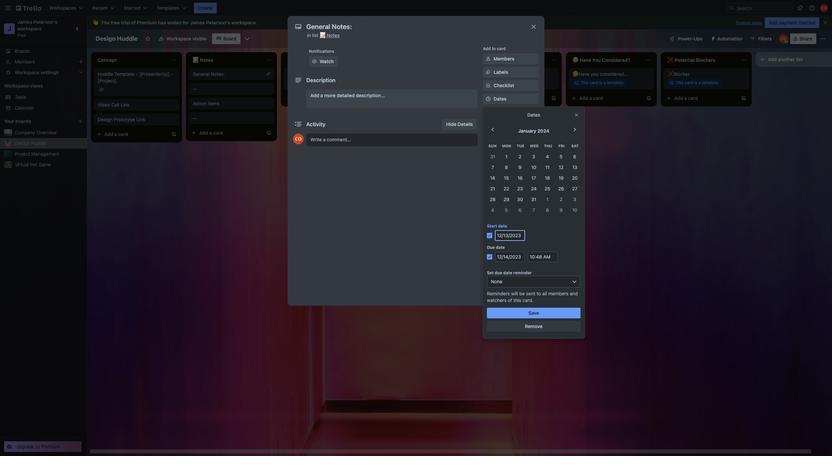 Task type: describe. For each thing, give the bounding box(es) containing it.
8 for rightmost the 8 "button"
[[546, 208, 549, 213]]

0 horizontal spatial power-ups
[[483, 153, 505, 158]]

4 for rightmost 4 button
[[546, 154, 549, 160]]

wave image
[[92, 20, 98, 26]]

0 horizontal spatial members link
[[0, 57, 87, 67]]

1 vertical spatial 1 button
[[541, 195, 555, 205]]

1 vertical spatial 3
[[574, 197, 577, 203]]

9 for the leftmost 9 button
[[519, 165, 522, 170]]

add a card button for 🙋question [what about...?]
[[474, 93, 549, 104]]

a down design prototype link
[[114, 131, 117, 137]]

0 vertical spatial 3 button
[[527, 152, 541, 162]]

archive link
[[483, 271, 539, 282]]

16 button
[[513, 173, 527, 184]]

boards link
[[0, 46, 87, 57]]

of inside reminders will be sent to all members and watchers of this card.
[[508, 298, 512, 304]]

1 horizontal spatial workspace
[[231, 20, 256, 25]]

0 horizontal spatial 5 button
[[500, 205, 513, 216]]

make
[[494, 257, 506, 263]]

workspace visible
[[167, 36, 207, 41]]

0 vertical spatial share button
[[791, 33, 817, 44]]

1 vertical spatial christina overa (christinaovera) image
[[293, 134, 304, 145]]

card left more
[[308, 95, 318, 101]]

a down '❌blocker' link
[[699, 80, 701, 85]]

next month image
[[571, 126, 579, 134]]

design for design huddle link
[[15, 141, 30, 146]]

card down ❌blocker
[[685, 80, 693, 85]]

peterson's inside james peterson's workspace free
[[33, 19, 58, 25]]

18
[[545, 175, 550, 181]]

a left more
[[321, 93, 323, 98]]

search image
[[729, 5, 735, 11]]

another
[[778, 57, 795, 62]]

0 vertical spatial of
[[131, 20, 136, 25]]

0 vertical spatial 10
[[532, 165, 537, 170]]

a down 🤔have you considered...
[[604, 80, 606, 85]]

1 horizontal spatial create from template… image
[[646, 96, 652, 101]]

dates button
[[483, 94, 539, 104]]

company
[[15, 130, 35, 136]]

card down the prototype at the top left
[[118, 131, 128, 137]]

add inside add payment method button
[[769, 20, 778, 25]]

a down 🙋question [what about...?]
[[509, 80, 511, 85]]

add a card for ❌blocker
[[675, 95, 698, 101]]

add inside add a more detailed description… link
[[311, 93, 319, 98]]

1 for bottommost 1 'button'
[[547, 197, 549, 203]]

huddle template :: [presenter(s)] - [project]
[[98, 71, 173, 84]]

Add time text field
[[528, 252, 558, 263]]

1 vertical spatial 6
[[519, 208, 522, 213]]

company overview link
[[15, 129, 83, 136]]

1 -- link from the top
[[193, 86, 270, 92]]

Board name text field
[[92, 33, 141, 44]]

design huddle link
[[15, 140, 83, 147]]

0 vertical spatial 6
[[574, 154, 577, 160]]

sm image for archive
[[485, 273, 492, 280]]

2 vertical spatial power-
[[504, 176, 520, 182]]

1 horizontal spatial 3 button
[[568, 195, 582, 205]]

show menu image
[[820, 35, 827, 42]]

premium inside banner
[[137, 20, 157, 25]]

reminders
[[487, 291, 510, 297]]

👍positive [i really liked...]
[[288, 71, 345, 77]]

template. for considered...
[[607, 80, 625, 85]]

0 vertical spatial list
[[312, 32, 318, 38]]

your boards with 4 items element
[[4, 117, 68, 125]]

start
[[487, 224, 497, 229]]

last month image
[[489, 126, 497, 134]]

to for premium
[[35, 444, 40, 450]]

29 button
[[500, 195, 513, 205]]

card.
[[523, 298, 534, 304]]

really
[[316, 71, 328, 77]]

action items
[[193, 101, 220, 106]]

share for left the share button
[[494, 287, 507, 293]]

0 horizontal spatial power-
[[483, 153, 497, 158]]

due date
[[487, 245, 505, 250]]

boards
[[15, 118, 31, 124]]

a down the description
[[305, 95, 307, 101]]

1 horizontal spatial 7 button
[[527, 205, 541, 216]]

0 vertical spatial 10 button
[[527, 162, 541, 173]]

[i
[[312, 71, 315, 77]]

virtual pet game link
[[15, 162, 83, 168]]

activity
[[306, 121, 326, 127]]

copy
[[494, 244, 505, 250]]

automation inside the automation button
[[718, 36, 743, 41]]

general notes:
[[193, 71, 225, 77]]

more
[[324, 93, 336, 98]]

0 horizontal spatial 2 button
[[513, 152, 527, 162]]

general notes: link
[[193, 71, 270, 78]]

january
[[518, 128, 537, 134]]

power-ups button
[[665, 33, 707, 44]]

members for the right members link
[[494, 56, 515, 62]]

add down ❌blocker
[[675, 95, 683, 101]]

30
[[517, 197, 523, 203]]

[what
[[505, 71, 518, 77]]

create
[[198, 5, 213, 11]]

card down you at top
[[590, 80, 598, 85]]

sat
[[572, 144, 579, 148]]

checklist
[[494, 83, 514, 88]]

this card is a template. for [i
[[296, 80, 340, 85]]

design prototype link
[[98, 117, 145, 122]]

has
[[158, 20, 166, 25]]

management
[[31, 151, 60, 157]]

a down you at top
[[590, 95, 592, 101]]

close popover image
[[574, 112, 580, 118]]

20
[[572, 175, 578, 181]]

customize views image
[[244, 35, 251, 42]]

8 for the topmost the 8 "button"
[[505, 165, 508, 170]]

📝 notes link
[[320, 32, 340, 38]]

1 vertical spatial create from template… image
[[171, 132, 177, 137]]

1 horizontal spatial 6 button
[[568, 152, 582, 162]]

table
[[15, 94, 26, 100]]

notifications
[[309, 49, 334, 54]]

4 template. from the left
[[702, 80, 720, 85]]

add up 🙋question
[[483, 46, 491, 51]]

a down items
[[209, 130, 212, 136]]

free
[[17, 33, 26, 38]]

27
[[572, 186, 578, 192]]

5 for the right 5 button
[[560, 154, 563, 160]]

0 horizontal spatial 6 button
[[513, 205, 527, 216]]

add a card for 🤔have you considered...
[[580, 95, 603, 101]]

add a card button for 👍positive [i really liked...]
[[284, 93, 359, 104]]

7 for 7 'button' to the left
[[492, 165, 494, 170]]

is for [i
[[314, 80, 318, 85]]

will
[[511, 291, 518, 297]]

hide details link
[[442, 119, 477, 130]]

huddle template :: [presenter(s)] - [project] link
[[98, 71, 175, 84]]

1 horizontal spatial 2 button
[[555, 195, 568, 205]]

be
[[520, 291, 525, 297]]

card down 🤔have you considered...
[[593, 95, 603, 101]]

to inside reminders will be sent to all members and watchers of this card.
[[537, 291, 541, 297]]

20 button
[[568, 173, 582, 184]]

1 vertical spatial automation
[[483, 193, 506, 198]]

add inside add button button
[[494, 204, 503, 209]]

0 notifications image
[[796, 4, 804, 12]]

2 vertical spatial ups
[[520, 176, 528, 182]]

add down action items
[[199, 130, 208, 136]]

liked...]
[[329, 71, 345, 77]]

23 button
[[513, 184, 527, 195]]

boards
[[15, 48, 30, 54]]

1 horizontal spatial 8 button
[[541, 205, 555, 216]]

0 vertical spatial 8 button
[[500, 162, 513, 173]]

add inside add another list "button"
[[768, 57, 777, 62]]

1 horizontal spatial 10 button
[[568, 205, 582, 216]]

0 horizontal spatial 9 button
[[513, 162, 527, 173]]

plans
[[752, 20, 763, 25]]

copy link
[[483, 242, 539, 252]]

cover
[[494, 123, 507, 128]]

1 vertical spatial premium
[[41, 444, 60, 450]]

star or unstar board image
[[145, 36, 151, 41]]

this card is a template. for you
[[581, 80, 625, 85]]

add inside add power-ups link
[[494, 176, 503, 182]]

game
[[38, 162, 51, 168]]

and
[[570, 291, 578, 297]]

action
[[193, 101, 206, 106]]

15
[[504, 175, 509, 181]]

create from template… image for 🙋question [what about...?]
[[551, 96, 557, 101]]

17
[[532, 175, 536, 181]]

a down ❌blocker
[[685, 95, 687, 101]]

1 horizontal spatial 31
[[532, 197, 537, 203]]

add a more detailed description…
[[311, 93, 385, 98]]

card down checklist
[[498, 95, 508, 101]]

🙋question [what about...?] link
[[478, 71, 555, 78]]

1 horizontal spatial 31 button
[[527, 195, 541, 205]]

1 vertical spatial design huddle
[[15, 141, 46, 146]]

11 button
[[541, 162, 555, 173]]

sun
[[489, 144, 497, 148]]

fri
[[559, 144, 565, 148]]

dates inside button
[[494, 96, 507, 102]]

29
[[504, 197, 509, 203]]

[project]
[[98, 78, 116, 84]]

.
[[256, 20, 257, 25]]

archive
[[494, 274, 511, 279]]

create button
[[194, 3, 217, 13]]

your
[[4, 118, 14, 124]]

1 vertical spatial ups
[[497, 153, 505, 158]]

0 horizontal spatial 1 button
[[500, 152, 513, 162]]

upgrade
[[15, 444, 34, 450]]

1 -- from the top
[[193, 86, 197, 92]]

views
[[30, 83, 43, 89]]

project management link
[[15, 151, 83, 158]]

reminder
[[514, 271, 532, 276]]

Write a comment text field
[[306, 134, 478, 146]]

free
[[111, 20, 120, 25]]

edit card image
[[266, 71, 271, 77]]

template. for really
[[322, 80, 340, 85]]

list inside "button"
[[797, 57, 803, 62]]

1 vertical spatial dates
[[528, 112, 541, 118]]

9 for rightmost 9 button
[[560, 208, 563, 213]]

you
[[591, 71, 599, 77]]

1 horizontal spatial 5 button
[[555, 152, 568, 162]]

0 horizontal spatial 4 button
[[486, 205, 500, 216]]

0 horizontal spatial share button
[[483, 285, 539, 295]]

link for design prototype link
[[136, 117, 145, 122]]

1 horizontal spatial members link
[[483, 54, 539, 64]]

4 this card is a template. from the left
[[676, 80, 720, 85]]

card down labels
[[495, 80, 503, 85]]

template
[[507, 257, 527, 263]]

move
[[494, 231, 506, 236]]

ups inside button
[[694, 36, 703, 41]]

card down '❌blocker' link
[[688, 95, 698, 101]]

sm image for move
[[485, 230, 492, 237]]

11
[[546, 165, 550, 170]]

watch
[[320, 59, 334, 64]]

this for 🤔have
[[581, 80, 589, 85]]



Task type: locate. For each thing, give the bounding box(es) containing it.
create from template… image
[[361, 96, 367, 101], [551, 96, 557, 101], [741, 96, 747, 101], [266, 130, 272, 136]]

3 button
[[527, 152, 541, 162], [568, 195, 582, 205]]

workspace inside button
[[167, 36, 191, 41]]

1 m/d/yyyy text field from the top
[[495, 231, 525, 241]]

1 this card is a template. from the left
[[296, 80, 340, 85]]

add a card for 👍positive [i really liked...]
[[294, 95, 318, 101]]

button
[[504, 204, 519, 209]]

template. down 👍positive [i really liked...] link
[[322, 80, 340, 85]]

card down items
[[213, 130, 223, 136]]

1 horizontal spatial share button
[[791, 33, 817, 44]]

0 horizontal spatial members
[[15, 59, 35, 65]]

1 horizontal spatial christina overa (christinaovera) image
[[779, 34, 789, 43]]

of
[[131, 20, 136, 25], [508, 298, 512, 304]]

3 down 27 'button'
[[574, 197, 577, 203]]

design
[[96, 35, 116, 42], [98, 117, 113, 122], [15, 141, 30, 146]]

0 horizontal spatial 31 button
[[486, 152, 500, 162]]

premium
[[137, 20, 157, 25], [41, 444, 60, 450]]

add a card button for ❌blocker
[[664, 93, 739, 104]]

0 vertical spatial --
[[193, 86, 197, 92]]

17 button
[[527, 173, 541, 184]]

::
[[136, 71, 138, 77]]

date for due date
[[496, 245, 505, 250]]

1 this from the left
[[296, 80, 304, 85]]

january 2024
[[518, 128, 550, 134]]

3 this card is a template. from the left
[[581, 80, 625, 85]]

2 this card is a template. from the left
[[486, 80, 530, 85]]

-
[[171, 71, 173, 77], [193, 86, 195, 92], [195, 86, 197, 92], [193, 115, 195, 121], [195, 115, 197, 121]]

christina overa (christinaovera) image
[[820, 4, 828, 12]]

26 button
[[555, 184, 568, 195]]

0 horizontal spatial 7
[[492, 165, 494, 170]]

this down 👍positive
[[296, 80, 304, 85]]

3 sm image from the top
[[485, 122, 492, 129]]

1 horizontal spatial peterson's
[[206, 20, 230, 25]]

1 for the leftmost 1 'button'
[[506, 154, 508, 160]]

1 horizontal spatial 9 button
[[555, 205, 568, 216]]

4 button up '11' on the top right of the page
[[541, 152, 555, 162]]

a down really
[[319, 80, 321, 85]]

1 vertical spatial of
[[508, 298, 512, 304]]

1 vertical spatial 10 button
[[568, 205, 582, 216]]

is for [what
[[505, 80, 508, 85]]

9 button down 26 button
[[555, 205, 568, 216]]

workspace for workspace views
[[4, 83, 29, 89]]

31 down 'sun' at the right top
[[490, 154, 495, 160]]

1 horizontal spatial link
[[136, 117, 145, 122]]

sm image for checklist
[[485, 82, 492, 89]]

add left more
[[311, 93, 319, 98]]

sm image
[[485, 56, 492, 62], [485, 82, 492, 89], [485, 122, 492, 129], [485, 244, 492, 250]]

10 button up 17
[[527, 162, 541, 173]]

share for topmost the share button
[[800, 36, 813, 41]]

sm image down 🙋question
[[485, 82, 492, 89]]

create from template… image for ❌blocker
[[741, 96, 747, 101]]

sm image for members
[[485, 56, 492, 62]]

0 vertical spatial christina overa (christinaovera) image
[[779, 34, 789, 43]]

📝
[[320, 32, 326, 38]]

power- inside button
[[678, 36, 694, 41]]

-- link
[[193, 86, 270, 92], [193, 115, 270, 122]]

james peterson's workspace link
[[17, 19, 59, 31]]

items
[[208, 101, 220, 106]]

sm image inside members link
[[485, 56, 492, 62]]

create from template… image for 👍positive [i really liked...]
[[361, 96, 367, 101]]

1 horizontal spatial 8
[[546, 208, 549, 213]]

primary element
[[0, 0, 832, 16]]

is down 🙋question [what about...?]
[[505, 80, 508, 85]]

this card is a template. for [what
[[486, 80, 530, 85]]

2 vertical spatial design
[[15, 141, 30, 146]]

workspace inside james peterson's workspace free
[[17, 26, 42, 31]]

2 template. from the left
[[512, 80, 530, 85]]

4
[[546, 154, 549, 160], [491, 208, 494, 213]]

8 button up 15
[[500, 162, 513, 173]]

sm image for labels
[[485, 69, 492, 76]]

reminders will be sent to all members and watchers of this card.
[[487, 291, 578, 304]]

method
[[799, 20, 816, 25]]

sm image right power-ups button
[[708, 33, 718, 43]]

sm image inside move link
[[485, 230, 492, 237]]

sm image for cover
[[485, 122, 492, 129]]

is for you
[[600, 80, 603, 85]]

add down 28
[[494, 204, 503, 209]]

sm image inside archive link
[[485, 273, 492, 280]]

virtual
[[15, 162, 29, 168]]

0 vertical spatial 3
[[533, 154, 535, 160]]

2 button down tue
[[513, 152, 527, 162]]

sm image left make
[[485, 257, 492, 264]]

link for video call link
[[121, 102, 130, 108]]

1 vertical spatial 7
[[533, 208, 535, 213]]

power-ups
[[678, 36, 703, 41], [483, 153, 505, 158]]

add board image
[[78, 119, 83, 124]]

1 horizontal spatial 6
[[574, 154, 577, 160]]

members for members link to the left
[[15, 59, 35, 65]]

7 button up 14
[[486, 162, 500, 173]]

2 vertical spatial huddle
[[31, 141, 46, 146]]

1 horizontal spatial list
[[797, 57, 803, 62]]

members link down boards
[[0, 57, 87, 67]]

0 vertical spatial 31
[[490, 154, 495, 160]]

1 horizontal spatial 3
[[574, 197, 577, 203]]

2 -- link from the top
[[193, 115, 270, 122]]

1 button up figma
[[500, 152, 513, 162]]

of left the this at the bottom right of page
[[508, 298, 512, 304]]

24 button
[[527, 184, 541, 195]]

link inside video call link link
[[121, 102, 130, 108]]

sm image inside checklist link
[[485, 82, 492, 89]]

explore plans
[[737, 20, 763, 25]]

3 button down wed
[[527, 152, 541, 162]]

huddle up project management
[[31, 141, 46, 146]]

2
[[519, 154, 522, 160], [560, 197, 563, 203]]

13
[[573, 165, 578, 170]]

add down 👍positive
[[294, 95, 303, 101]]

add a card down design prototype link
[[104, 131, 128, 137]]

7 up 14
[[492, 165, 494, 170]]

template. for about...?]
[[512, 80, 530, 85]]

6 button down 30
[[513, 205, 527, 216]]

sm image left cover at the top right of the page
[[485, 122, 492, 129]]

15 button
[[500, 173, 513, 184]]

thu
[[544, 144, 553, 148]]

in
[[307, 32, 311, 38]]

video call link
[[98, 102, 130, 108]]

premium left has at the top left
[[137, 20, 157, 25]]

card
[[497, 46, 506, 51], [305, 80, 313, 85], [495, 80, 503, 85], [590, 80, 598, 85], [685, 80, 693, 85], [308, 95, 318, 101], [498, 95, 508, 101], [593, 95, 603, 101], [688, 95, 698, 101], [213, 130, 223, 136], [118, 131, 128, 137]]

huddle inside huddle template :: [presenter(s)] - [project]
[[98, 71, 113, 77]]

sm image for make template
[[485, 257, 492, 264]]

add a card down items
[[199, 130, 223, 136]]

your boards
[[4, 118, 31, 124]]

👋
[[92, 20, 98, 25]]

add a card button down design prototype link link
[[94, 129, 169, 140]]

0 horizontal spatial 10 button
[[527, 162, 541, 173]]

add a card button down checklist link
[[474, 93, 549, 104]]

to up labels
[[492, 46, 496, 51]]

members
[[549, 291, 569, 297]]

0 horizontal spatial 31
[[490, 154, 495, 160]]

move link
[[483, 228, 539, 239]]

this for 🙋question
[[486, 80, 494, 85]]

list right another
[[797, 57, 803, 62]]

0 vertical spatial 7
[[492, 165, 494, 170]]

0 vertical spatial dates
[[494, 96, 507, 102]]

9 up 16
[[519, 165, 522, 170]]

board link
[[212, 33, 240, 44]]

31 button down 'sun' at the right top
[[486, 152, 500, 162]]

considered...
[[600, 71, 628, 77]]

3 template. from the left
[[607, 80, 625, 85]]

0 horizontal spatial list
[[312, 32, 318, 38]]

0 horizontal spatial workspace
[[17, 26, 42, 31]]

tue
[[517, 144, 525, 148]]

for
[[183, 20, 189, 25]]

1 vertical spatial power-
[[483, 153, 497, 158]]

sm image inside cover link
[[485, 122, 492, 129]]

4 sm image from the top
[[485, 244, 492, 250]]

1 vertical spatial power-ups
[[483, 153, 505, 158]]

calendar
[[15, 105, 34, 111]]

sm image
[[708, 33, 718, 43], [311, 58, 318, 65], [485, 69, 492, 76], [485, 230, 492, 237], [485, 257, 492, 264], [485, 273, 492, 280]]

1 vertical spatial 9 button
[[555, 205, 568, 216]]

0 vertical spatial 2 button
[[513, 152, 527, 162]]

add down 🙋question
[[485, 95, 493, 101]]

🤔have you considered... link
[[573, 71, 650, 78]]

peterson's up boards link
[[33, 19, 58, 25]]

7 button down 24 button
[[527, 205, 541, 216]]

0 vertical spatial 4 button
[[541, 152, 555, 162]]

add up close popover icon at the top right of the page
[[580, 95, 588, 101]]

sm image left labels
[[485, 69, 492, 76]]

automation down explore
[[718, 36, 743, 41]]

template. down the 🙋question [what about...?] link
[[512, 80, 530, 85]]

1 vertical spatial 5
[[505, 208, 508, 213]]

project
[[15, 151, 30, 157]]

explore
[[737, 20, 751, 25]]

j link
[[4, 23, 15, 34]]

design down the the
[[96, 35, 116, 42]]

1 is from the left
[[314, 80, 318, 85]]

0 vertical spatial 31 button
[[486, 152, 500, 162]]

2 button down 26
[[555, 195, 568, 205]]

0 horizontal spatial 4
[[491, 208, 494, 213]]

add power-ups
[[494, 176, 528, 182]]

template. down considered...
[[607, 80, 625, 85]]

6 up 13
[[574, 154, 577, 160]]

add another list button
[[756, 52, 832, 67]]

sm image down add to card
[[485, 56, 492, 62]]

4 is from the left
[[695, 80, 698, 85]]

james inside james peterson's workspace free
[[17, 19, 32, 25]]

notes:
[[211, 71, 225, 77]]

sm image inside make template link
[[485, 257, 492, 264]]

link right call
[[121, 102, 130, 108]]

template
[[114, 71, 134, 77]]

details
[[458, 121, 473, 127]]

design prototype link link
[[98, 116, 175, 123]]

0 vertical spatial 7 button
[[486, 162, 500, 173]]

1 horizontal spatial members
[[494, 56, 515, 62]]

card up labels
[[497, 46, 506, 51]]

2 is from the left
[[505, 80, 508, 85]]

link down video call link link
[[136, 117, 145, 122]]

watch button
[[309, 56, 338, 67]]

sm image inside copy link
[[485, 244, 492, 250]]

2 vertical spatial date
[[504, 271, 513, 276]]

sm image for copy
[[485, 244, 492, 250]]

1 vertical spatial 3 button
[[568, 195, 582, 205]]

power-ups inside button
[[678, 36, 703, 41]]

0 vertical spatial 6 button
[[568, 152, 582, 162]]

design huddle down free
[[96, 35, 138, 42]]

overview
[[36, 130, 57, 136]]

calendar link
[[15, 105, 83, 111]]

description…
[[356, 93, 385, 98]]

0 horizontal spatial 7 button
[[486, 162, 500, 173]]

2 m/d/yyyy text field from the top
[[495, 252, 525, 263]]

banner
[[87, 16, 832, 29]]

james inside banner
[[190, 20, 205, 25]]

0 vertical spatial design
[[96, 35, 116, 42]]

1 vertical spatial 10
[[573, 208, 578, 213]]

add to card
[[483, 46, 506, 51]]

add down design prototype link
[[104, 131, 113, 137]]

sm image inside labels link
[[485, 69, 492, 76]]

1 horizontal spatial 10
[[573, 208, 578, 213]]

banner containing 👋
[[87, 16, 832, 29]]

1 vertical spatial 7 button
[[527, 205, 541, 216]]

0 horizontal spatial design huddle
[[15, 141, 46, 146]]

labels
[[494, 69, 508, 75]]

wed
[[530, 144, 539, 148]]

0 horizontal spatial christina overa (christinaovera) image
[[293, 134, 304, 145]]

members link up labels link
[[483, 54, 539, 64]]

this card is a template. down 👍positive [i really liked...]
[[296, 80, 340, 85]]

1 vertical spatial m/d/yyyy text field
[[495, 252, 525, 263]]

10 down 27 'button'
[[573, 208, 578, 213]]

3 is from the left
[[600, 80, 603, 85]]

list
[[312, 32, 318, 38], [797, 57, 803, 62]]

🙋question
[[478, 71, 503, 77]]

1 vertical spatial 2
[[560, 197, 563, 203]]

m/d/yyyy text field for start date
[[495, 231, 525, 241]]

M/D/YYYY text field
[[495, 231, 525, 241], [495, 252, 525, 263]]

a down checklist
[[495, 95, 497, 101]]

-- up action
[[193, 86, 197, 92]]

to for card
[[492, 46, 496, 51]]

add a card button down '❌blocker' link
[[664, 93, 739, 104]]

this
[[514, 298, 522, 304]]

8 up 15
[[505, 165, 508, 170]]

company overview
[[15, 130, 57, 136]]

4 this from the left
[[676, 80, 684, 85]]

2 for left 2 button
[[519, 154, 522, 160]]

0 horizontal spatial 8
[[505, 165, 508, 170]]

0 horizontal spatial 8 button
[[500, 162, 513, 173]]

design huddle down company overview
[[15, 141, 46, 146]]

1 down mon
[[506, 154, 508, 160]]

0 horizontal spatial share
[[494, 287, 507, 293]]

design for design prototype link link
[[98, 117, 113, 122]]

0 horizontal spatial workspace
[[4, 83, 29, 89]]

sm image for automation
[[708, 33, 718, 43]]

1 horizontal spatial share
[[800, 36, 813, 41]]

-- link up action items link
[[193, 86, 270, 92]]

0 horizontal spatial create from template… image
[[171, 132, 177, 137]]

Search field
[[735, 3, 793, 13]]

table link
[[15, 94, 83, 101]]

design huddle inside text box
[[96, 35, 138, 42]]

0 horizontal spatial to
[[35, 444, 40, 450]]

0 horizontal spatial 3
[[533, 154, 535, 160]]

2024
[[538, 128, 550, 134]]

to right upgrade
[[35, 444, 40, 450]]

28
[[490, 197, 496, 203]]

design inside text box
[[96, 35, 116, 42]]

huddle inside text box
[[117, 35, 138, 42]]

huddle down trial
[[117, 35, 138, 42]]

2 sm image from the top
[[485, 82, 492, 89]]

to
[[492, 46, 496, 51], [537, 291, 541, 297], [35, 444, 40, 450]]

add a card button for 🤔have you considered...
[[569, 93, 644, 104]]

0 vertical spatial huddle
[[117, 35, 138, 42]]

sm image inside watch button
[[311, 58, 318, 65]]

prototype
[[114, 117, 135, 122]]

this for 👍positive
[[296, 80, 304, 85]]

None text field
[[303, 21, 524, 33]]

peterson's up the board link
[[206, 20, 230, 25]]

2 -- from the top
[[193, 115, 197, 121]]

0 vertical spatial to
[[492, 46, 496, 51]]

members up labels
[[494, 56, 515, 62]]

link inside design prototype link link
[[136, 117, 145, 122]]

4 button
[[541, 152, 555, 162], [486, 205, 500, 216]]

set
[[487, 271, 494, 276]]

this down the 🤔have
[[581, 80, 589, 85]]

peterson's inside banner
[[206, 20, 230, 25]]

2 for rightmost 2 button
[[560, 197, 563, 203]]

1 horizontal spatial automation
[[718, 36, 743, 41]]

1 vertical spatial design
[[98, 117, 113, 122]]

sm image inside the automation button
[[708, 33, 718, 43]]

4 down 28 button
[[491, 208, 494, 213]]

dates up january 2024
[[528, 112, 541, 118]]

1 horizontal spatial 4 button
[[541, 152, 555, 162]]

hide
[[446, 121, 457, 127]]

sm image for watch
[[311, 58, 318, 65]]

christina overa (christinaovera) image
[[779, 34, 789, 43], [293, 134, 304, 145]]

add a card down checklist
[[485, 95, 508, 101]]

1 vertical spatial list
[[797, 57, 803, 62]]

create from template… image
[[646, 96, 652, 101], [171, 132, 177, 137]]

0 horizontal spatial 9
[[519, 165, 522, 170]]

31 down 24 button
[[532, 197, 537, 203]]

sm image left due
[[485, 273, 492, 280]]

1 down 25 button at the right of page
[[547, 197, 549, 203]]

5
[[560, 154, 563, 160], [505, 208, 508, 213]]

card down [i
[[305, 80, 313, 85]]

workspace views
[[4, 83, 43, 89]]

date for start date
[[498, 224, 507, 229]]

about...?]
[[519, 71, 539, 77]]

huddle
[[117, 35, 138, 42], [98, 71, 113, 77], [31, 141, 46, 146]]

dates down checklist
[[494, 96, 507, 102]]

25 button
[[541, 184, 555, 195]]

0 vertical spatial link
[[121, 102, 130, 108]]

0 vertical spatial 1
[[506, 154, 508, 160]]

2 horizontal spatial huddle
[[117, 35, 138, 42]]

workspace for workspace visible
[[167, 36, 191, 41]]

add a card for 🙋question [what about...?]
[[485, 95, 508, 101]]

2 down tue
[[519, 154, 522, 160]]

1 button
[[500, 152, 513, 162], [541, 195, 555, 205]]

31
[[490, 154, 495, 160], [532, 197, 537, 203]]

0 horizontal spatial automation
[[483, 193, 506, 198]]

1 horizontal spatial dates
[[528, 112, 541, 118]]

0 horizontal spatial 3 button
[[527, 152, 541, 162]]

9 button up 16
[[513, 162, 527, 173]]

1 button down 25
[[541, 195, 555, 205]]

0 horizontal spatial ups
[[497, 153, 505, 158]]

this down ❌blocker
[[676, 80, 684, 85]]

2 down 26 button
[[560, 197, 563, 203]]

- inside huddle template :: [presenter(s)] - [project]
[[171, 71, 173, 77]]

share button up the this at the bottom right of page
[[483, 285, 539, 295]]

0 vertical spatial 4
[[546, 154, 549, 160]]

this card is a template. down 🙋question [what about...?]
[[486, 80, 530, 85]]

0 vertical spatial m/d/yyyy text field
[[495, 231, 525, 241]]

0 vertical spatial 2
[[519, 154, 522, 160]]

open information menu image
[[809, 5, 816, 11]]

none
[[491, 279, 503, 285]]

action items link
[[193, 100, 270, 107]]

1 horizontal spatial 2
[[560, 197, 563, 203]]

-- down action
[[193, 115, 197, 121]]

22
[[504, 186, 509, 192]]

4 for the leftmost 4 button
[[491, 208, 494, 213]]

25
[[545, 186, 551, 192]]

sm image left watch
[[311, 58, 318, 65]]

1 template. from the left
[[322, 80, 340, 85]]

0 vertical spatial 9 button
[[513, 162, 527, 173]]

21
[[490, 186, 495, 192]]

1 vertical spatial workspace
[[17, 26, 42, 31]]

1 horizontal spatial design huddle
[[96, 35, 138, 42]]

0 vertical spatial -- link
[[193, 86, 270, 92]]

2 this from the left
[[486, 80, 494, 85]]

28 button
[[486, 195, 500, 205]]

0 horizontal spatial 5
[[505, 208, 508, 213]]

link
[[121, 102, 130, 108], [136, 117, 145, 122]]

add left another
[[768, 57, 777, 62]]

3 this from the left
[[581, 80, 589, 85]]

19 button
[[555, 173, 568, 184]]

share
[[800, 36, 813, 41], [494, 287, 507, 293]]

1 vertical spatial workspace
[[4, 83, 29, 89]]

0 horizontal spatial peterson's
[[33, 19, 58, 25]]

members down boards
[[15, 59, 35, 65]]

1 vertical spatial date
[[496, 245, 505, 250]]

0 vertical spatial 5
[[560, 154, 563, 160]]

1 sm image from the top
[[485, 56, 492, 62]]

is down 👍positive [i really liked...]
[[314, 80, 318, 85]]

5 for the left 5 button
[[505, 208, 508, 213]]

1 horizontal spatial of
[[508, 298, 512, 304]]

add button
[[494, 204, 519, 209]]

add a card button down action items link
[[189, 128, 264, 139]]

7 down 24 button
[[533, 208, 535, 213]]

add a more detailed description… link
[[306, 90, 478, 108]]

add left 15
[[494, 176, 503, 182]]

7 for rightmost 7 'button'
[[533, 208, 535, 213]]

m/d/yyyy text field for due date
[[495, 252, 525, 263]]

5 button up 12
[[555, 152, 568, 162]]

add a card button down 🤔have you considered... "link"
[[569, 93, 644, 104]]



Task type: vqa. For each thing, say whether or not it's contained in the screenshot.
the top Link
yes



